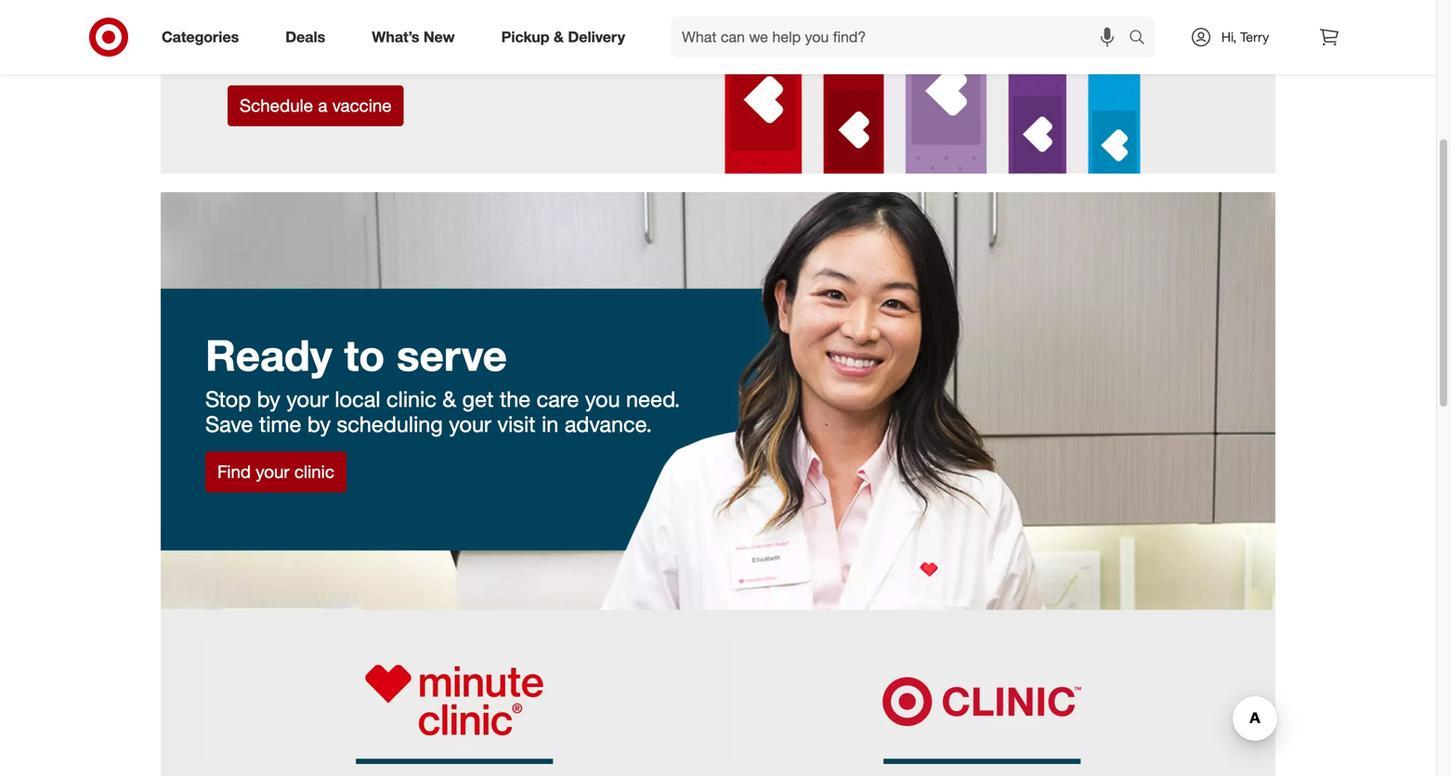 Task type: vqa. For each thing, say whether or not it's contained in the screenshot.
by to the left
yes



Task type: describe. For each thing, give the bounding box(es) containing it.
stop
[[205, 386, 251, 413]]

vaccines for you & your family like covid-19, shingles, flu, pneumonia, hepatitis b & more.**
[[228, 20, 673, 71]]

scheduling
[[337, 411, 443, 438]]

to
[[344, 329, 385, 381]]

hi, terry
[[1221, 29, 1269, 45]]

What can we help you find? suggestions appear below search field
[[671, 17, 1133, 58]]

new
[[423, 28, 455, 46]]

pneumonia,
[[353, 45, 467, 71]]

shingles,
[[228, 45, 313, 71]]

delivery
[[568, 28, 625, 46]]

you inside vaccines for you & your family like covid-19, shingles, flu, pneumonia, hepatitis b & more.**
[[352, 20, 387, 46]]

your inside vaccines for you & your family like covid-19, shingles, flu, pneumonia, hepatitis b & more.**
[[413, 20, 455, 46]]

family
[[461, 20, 519, 46]]

19,
[[638, 20, 668, 46]]

find
[[217, 461, 251, 483]]

for
[[320, 20, 346, 46]]

pickup & delivery
[[501, 28, 625, 46]]

more.**
[[603, 45, 673, 71]]

advance.
[[565, 411, 652, 438]]

find your clinic
[[217, 461, 334, 483]]

time
[[259, 411, 301, 438]]

& inside ready to serve stop by your local clinic & get the care you need. save time by scheduling your visit in advance.
[[442, 386, 456, 413]]

schedule a vaccine
[[240, 95, 392, 116]]

hepatitis
[[473, 45, 556, 71]]

& left new
[[393, 20, 407, 46]]

visit
[[497, 411, 536, 438]]

need.
[[626, 386, 680, 413]]

terry
[[1240, 29, 1269, 45]]

b
[[562, 45, 577, 71]]

local
[[335, 386, 380, 413]]

pickup
[[501, 28, 550, 46]]

categories link
[[146, 17, 262, 58]]

what's
[[372, 28, 419, 46]]

ready to serve stop by your local clinic & get the care you need. save time by scheduling your visit in advance.
[[205, 329, 680, 438]]

minute clinic image
[[205, 640, 703, 765]]

clinic inside ready to serve stop by your local clinic & get the care you need. save time by scheduling your visit in advance.
[[386, 386, 436, 413]]

like
[[525, 20, 557, 46]]

search
[[1120, 30, 1165, 48]]

the
[[500, 386, 531, 413]]



Task type: locate. For each thing, give the bounding box(es) containing it.
vaccines
[[228, 20, 314, 46]]

a
[[318, 95, 327, 116]]

vaccine
[[332, 95, 392, 116]]

0 horizontal spatial you
[[352, 20, 387, 46]]

1 vertical spatial clinic
[[294, 461, 334, 483]]

target clinic image
[[733, 640, 1231, 765]]

& left the get
[[442, 386, 456, 413]]

what's new
[[372, 28, 455, 46]]

care
[[537, 386, 579, 413]]

you
[[352, 20, 387, 46], [585, 386, 620, 413]]

what's new link
[[356, 17, 478, 58]]

deals link
[[270, 17, 349, 58]]

schedule
[[240, 95, 313, 116]]

hi,
[[1221, 29, 1237, 45]]

0 horizontal spatial by
[[257, 386, 280, 413]]

clinic right local
[[386, 386, 436, 413]]

clinic
[[386, 386, 436, 413], [294, 461, 334, 483]]

0 vertical spatial clinic
[[386, 386, 436, 413]]

you right for
[[352, 20, 387, 46]]

ready
[[205, 329, 332, 381]]

you right care
[[585, 386, 620, 413]]

&
[[393, 20, 407, 46], [554, 28, 564, 46], [583, 45, 597, 71], [442, 386, 456, 413]]

deals
[[285, 28, 325, 46]]

serve
[[397, 329, 507, 381]]

1 horizontal spatial you
[[585, 386, 620, 413]]

pickup & delivery link
[[486, 17, 648, 58]]

flu,
[[319, 45, 347, 71]]

save
[[205, 411, 253, 438]]

1 horizontal spatial clinic
[[386, 386, 436, 413]]

covid-
[[563, 20, 638, 46]]

1 vertical spatial you
[[585, 386, 620, 413]]

by
[[257, 386, 280, 413], [307, 411, 331, 438]]

schedule a vaccine button
[[228, 85, 404, 126]]

& right pickup
[[554, 28, 564, 46]]

& right b
[[583, 45, 597, 71]]

find your clinic button
[[205, 452, 346, 493]]

search button
[[1120, 17, 1165, 61]]

your inside "button"
[[256, 461, 289, 483]]

0 horizontal spatial clinic
[[294, 461, 334, 483]]

categories
[[162, 28, 239, 46]]

clinic down time
[[294, 461, 334, 483]]

by right stop
[[257, 386, 280, 413]]

0 vertical spatial you
[[352, 20, 387, 46]]

by right time
[[307, 411, 331, 438]]

get
[[462, 386, 494, 413]]

clinic inside "button"
[[294, 461, 334, 483]]

your
[[413, 20, 455, 46], [286, 386, 329, 413], [449, 411, 491, 438], [256, 461, 289, 483]]

you inside ready to serve stop by your local clinic & get the care you need. save time by scheduling your visit in advance.
[[585, 386, 620, 413]]

in
[[542, 411, 559, 438]]

1 horizontal spatial by
[[307, 411, 331, 438]]



